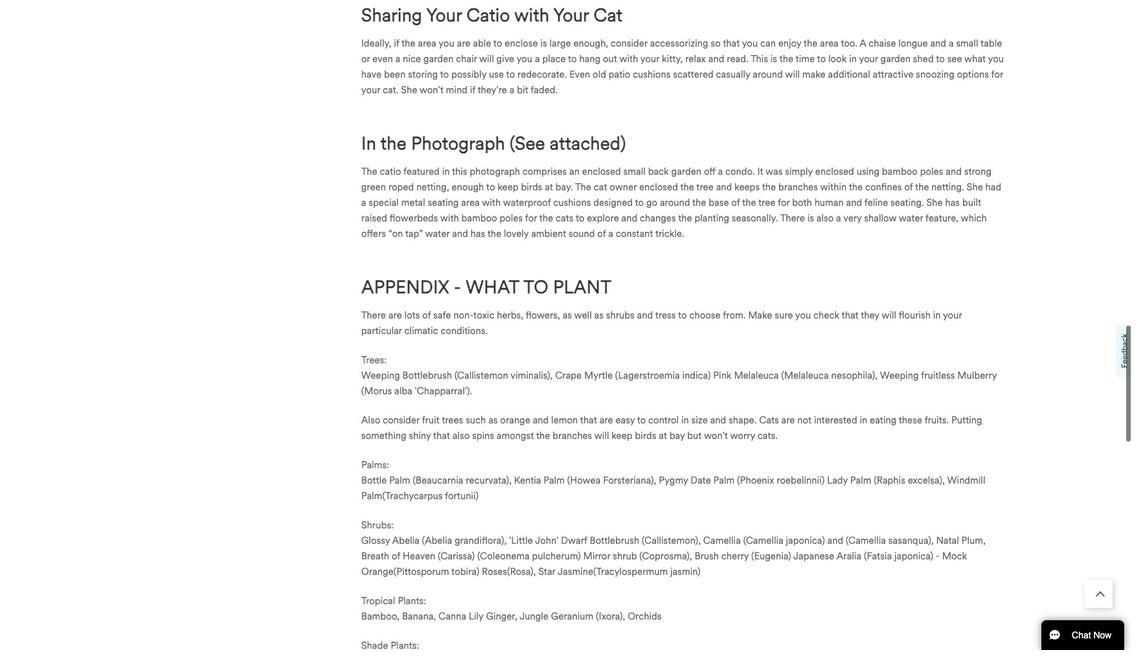 Task type: locate. For each thing, give the bounding box(es) containing it.
will inside there are lots of safe non-toxic herbs, flowers, as well as shrubs and tress to choose from. make sure you check that they will flourish in your particular climatic conditions.
[[882, 308, 897, 320]]

0 vertical spatial she
[[401, 83, 418, 95]]

2 vertical spatial is
[[808, 211, 815, 223]]

enclosed down back
[[640, 180, 678, 192]]

1 horizontal spatial bamboo
[[883, 165, 918, 176]]

0 vertical spatial -
[[454, 275, 461, 297]]

area up the "look" at the top right of page
[[821, 36, 839, 48]]

1 horizontal spatial also
[[817, 211, 834, 223]]

0 vertical spatial plants:
[[398, 594, 427, 606]]

1 horizontal spatial bottlebrush
[[590, 534, 640, 546]]

cats
[[556, 211, 574, 223]]

0 horizontal spatial consider
[[383, 413, 420, 425]]

in right flourish
[[934, 308, 941, 320]]

as inside also consider fruit trees such as orange and lemon that are easy to control in size and shape. cats are not interested in eating these fruits. putting something shiny that also spins amongst the branches will keep birds at bay but won't worry cats.
[[489, 413, 498, 425]]

0 horizontal spatial japonica)
[[786, 534, 825, 546]]

shade
[[361, 639, 388, 651]]

0 vertical spatial around
[[753, 68, 783, 79]]

(camellia up (fatsia
[[846, 534, 887, 546]]

1 (camellia from the left
[[744, 534, 784, 546]]

enclose
[[505, 36, 538, 48]]

1 horizontal spatial keep
[[612, 429, 633, 441]]

pygmy
[[659, 474, 689, 485]]

1 horizontal spatial your
[[554, 3, 589, 26]]

enclosed up within
[[816, 165, 855, 176]]

area down enough at the left top
[[461, 196, 480, 207]]

cushions up cats
[[554, 196, 591, 207]]

1 horizontal spatial there
[[781, 211, 805, 223]]

1 vertical spatial she
[[967, 180, 984, 192]]

1 horizontal spatial has
[[946, 196, 961, 207]]

keep inside the catio featured in this photograph comprises an enclosed small back garden off a condo. it was simply enclosed using bamboo poles and strong green roped netting, enough to keep birds at bay. the cat owner enclosed the tree and keeps the branches within the confines of the netting. she had a special metal seating area with waterproof cushions designed to go around the base of the tree for both human and feline seating. she has built raised flowerbeds with bamboo poles for the cats to explore and changes the planting seasonally. there is also a very shallow water feature, which offers "on tap" water and has the lovely ambient sound of a constant trickle.
[[498, 180, 519, 192]]

1 horizontal spatial -
[[936, 549, 940, 561]]

offers
[[361, 227, 386, 239]]

1 vertical spatial there
[[361, 308, 386, 320]]

consider inside 'ideally, if the area you are able to enclose is large enough, consider accessorizing so that you can enjoy the area too. a chaise longue and a small table or even a nice garden chair will give you a place to hang out with your kitty, relax and read. this is the time to look in your garden shed to see what you have been storing to possibly use to redecorate. even old patio cushions scattered casually around will make additional attractive snoozing options for your cat. she won't mind if they're a bit faded.'
[[611, 36, 648, 48]]

- left mock
[[936, 549, 940, 561]]

cushions inside the catio featured in this photograph comprises an enclosed small back garden off a condo. it was simply enclosed using bamboo poles and strong green roped netting, enough to keep birds at bay. the cat owner enclosed the tree and keeps the branches within the confines of the netting. she had a special metal seating area with waterproof cushions designed to go around the base of the tree for both human and feline seating. she has built raised flowerbeds with bamboo poles for the cats to explore and changes the planting seasonally. there is also a very shallow water feature, which offers "on tap" water and has the lovely ambient sound of a constant trickle.
[[554, 196, 591, 207]]

tree down the "off"
[[697, 180, 714, 192]]

0 horizontal spatial cushions
[[554, 196, 591, 207]]

0 horizontal spatial weeping
[[361, 369, 400, 380]]

0 vertical spatial has
[[946, 196, 961, 207]]

1 horizontal spatial consider
[[611, 36, 648, 48]]

also inside the catio featured in this photograph comprises an enclosed small back garden off a condo. it was simply enclosed using bamboo poles and strong green roped netting, enough to keep birds at bay. the cat owner enclosed the tree and keeps the branches within the confines of the netting. she had a special metal seating area with waterproof cushions designed to go around the base of the tree for both human and feline seating. she has built raised flowerbeds with bamboo poles for the cats to explore and changes the planting seasonally. there is also a very shallow water feature, which offers "on tap" water and has the lovely ambient sound of a constant trickle.
[[817, 211, 834, 223]]

with up patio
[[620, 52, 639, 64]]

geranium
[[551, 610, 594, 621]]

of up seating.
[[905, 180, 914, 192]]

bottlebrush up 'chapparral'). at bottom left
[[403, 369, 452, 380]]

trees
[[442, 413, 464, 425]]

japonica) down sasanqua),
[[895, 549, 934, 561]]

snoozing
[[917, 68, 955, 79]]

lily
[[469, 610, 484, 621]]

0 vertical spatial at
[[545, 180, 553, 192]]

strong
[[965, 165, 992, 176]]

she up feature,
[[927, 196, 943, 207]]

0 vertical spatial the
[[361, 165, 378, 176]]

1 horizontal spatial small
[[957, 36, 979, 48]]

that left the they
[[842, 308, 859, 320]]

this
[[452, 165, 468, 176]]

0 vertical spatial is
[[541, 36, 547, 48]]

0 horizontal spatial around
[[660, 196, 690, 207]]

was
[[766, 165, 783, 176]]

1 horizontal spatial around
[[753, 68, 783, 79]]

she right cat.
[[401, 83, 418, 95]]

1 vertical spatial plants:
[[391, 639, 419, 651]]

attached)
[[550, 131, 626, 154]]

around up changes at the right of the page
[[660, 196, 690, 207]]

an
[[570, 165, 580, 176]]

0 vertical spatial there
[[781, 211, 805, 223]]

a left very
[[837, 211, 842, 223]]

0 vertical spatial consider
[[611, 36, 648, 48]]

japonica)
[[786, 534, 825, 546], [895, 549, 934, 561]]

recurvata),
[[466, 474, 512, 485]]

water right tap" at left top
[[425, 227, 450, 239]]

feline
[[865, 196, 889, 207]]

and right size
[[711, 413, 727, 425]]

there inside there are lots of safe non-toxic herbs, flowers, as well as shrubs and tress to choose from. make sure you check that they will flourish in your particular climatic conditions.
[[361, 308, 386, 320]]

bamboo down enough at the left top
[[462, 211, 497, 223]]

1 vertical spatial birds
[[635, 429, 657, 441]]

weeping up (morus
[[361, 369, 400, 380]]

0 horizontal spatial there
[[361, 308, 386, 320]]

catio
[[380, 165, 401, 176]]

you down enclose
[[517, 52, 533, 64]]

consider
[[611, 36, 648, 48], [383, 413, 420, 425]]

1 horizontal spatial birds
[[635, 429, 657, 441]]

2 vertical spatial she
[[927, 196, 943, 207]]

you
[[439, 36, 455, 48], [743, 36, 758, 48], [517, 52, 533, 64], [989, 52, 1005, 64], [796, 308, 812, 320]]

there
[[781, 211, 805, 223], [361, 308, 386, 320]]

1 vertical spatial around
[[660, 196, 690, 207]]

0 vertical spatial branches
[[779, 180, 818, 192]]

of right base at right top
[[732, 196, 740, 207]]

area up nice
[[418, 36, 437, 48]]

0 horizontal spatial water
[[425, 227, 450, 239]]

'chapparral').
[[415, 384, 472, 396]]

cushions
[[633, 68, 671, 79], [554, 196, 591, 207]]

1 horizontal spatial she
[[927, 196, 943, 207]]

easy
[[616, 413, 635, 425]]

see
[[948, 52, 963, 64]]

1 horizontal spatial if
[[470, 83, 476, 95]]

0 horizontal spatial also
[[453, 429, 470, 441]]

are
[[457, 36, 471, 48], [389, 308, 402, 320], [600, 413, 613, 425], [782, 413, 796, 425]]

storing
[[408, 68, 438, 79]]

has left lovely
[[471, 227, 485, 239]]

table
[[981, 36, 1003, 48]]

0 vertical spatial japonica)
[[786, 534, 825, 546]]

for right options at right top
[[992, 68, 1004, 79]]

lots
[[405, 308, 420, 320]]

at
[[545, 180, 553, 192], [659, 429, 667, 441]]

2 your from the left
[[554, 3, 589, 26]]

1 vertical spatial also
[[453, 429, 470, 441]]

3 palm from the left
[[714, 474, 735, 485]]

0 vertical spatial for
[[992, 68, 1004, 79]]

shrub
[[613, 549, 637, 561]]

0 horizontal spatial bamboo
[[462, 211, 497, 223]]

cushions down kitty,
[[633, 68, 671, 79]]

will inside also consider fruit trees such as orange and lemon that are easy to control in size and shape. cats are not interested in eating these fruits. putting something shiny that also spins amongst the branches will keep birds at bay but won't worry cats.
[[595, 429, 609, 441]]

1 horizontal spatial won't
[[704, 429, 728, 441]]

at left bay at right bottom
[[659, 429, 667, 441]]

2 horizontal spatial is
[[808, 211, 815, 223]]

won't inside also consider fruit trees such as orange and lemon that are easy to control in size and shape. cats are not interested in eating these fruits. putting something shiny that also spins amongst the branches will keep birds at bay but won't worry cats.
[[704, 429, 728, 441]]

garden left the "off"
[[672, 165, 702, 176]]

back
[[648, 165, 669, 176]]

your right flourish
[[944, 308, 963, 320]]

1 horizontal spatial (camellia
[[846, 534, 887, 546]]

2 horizontal spatial she
[[967, 180, 984, 192]]

tree up seasonally.
[[759, 196, 776, 207]]

as right such
[[489, 413, 498, 425]]

and up shed
[[931, 36, 947, 48]]

the left the cat
[[576, 180, 592, 192]]

lemon
[[552, 413, 578, 425]]

(ixora),
[[596, 610, 626, 621]]

to right tress
[[679, 308, 687, 320]]

is down "both"
[[808, 211, 815, 223]]

in left size
[[682, 413, 689, 425]]

0 vertical spatial cushions
[[633, 68, 671, 79]]

1 horizontal spatial japonica)
[[895, 549, 934, 561]]

particular
[[361, 324, 402, 336]]

0 vertical spatial small
[[957, 36, 979, 48]]

place
[[543, 52, 566, 64]]

branches down simply
[[779, 180, 818, 192]]

also inside also consider fruit trees such as orange and lemon that are easy to control in size and shape. cats are not interested in eating these fruits. putting something shiny that also spins amongst the branches will keep birds at bay but won't worry cats.
[[453, 429, 470, 441]]

of
[[905, 180, 914, 192], [732, 196, 740, 207], [598, 227, 606, 239], [423, 308, 431, 320], [392, 549, 401, 561]]

use
[[489, 68, 504, 79]]

0 horizontal spatial tree
[[697, 180, 714, 192]]

won't down storing
[[420, 83, 444, 95]]

birds down control
[[635, 429, 657, 441]]

around down this
[[753, 68, 783, 79]]

your inside there are lots of safe non-toxic herbs, flowers, as well as shrubs and tress to choose from. make sure you check that they will flourish in your particular climatic conditions.
[[944, 308, 963, 320]]

base
[[709, 196, 729, 207]]

with down enough at the left top
[[482, 196, 501, 207]]

plants: up banana,
[[398, 594, 427, 606]]

that down fruit
[[433, 429, 450, 441]]

bamboo up confines
[[883, 165, 918, 176]]

to right easy
[[637, 413, 646, 425]]

tress
[[656, 308, 676, 320]]

has
[[946, 196, 961, 207], [471, 227, 485, 239]]

small up owner
[[624, 165, 646, 176]]

in inside there are lots of safe non-toxic herbs, flowers, as well as shrubs and tress to choose from. make sure you check that they will flourish in your particular climatic conditions.
[[934, 308, 941, 320]]

what
[[965, 52, 986, 64]]

1 vertical spatial keep
[[612, 429, 633, 441]]

0 horizontal spatial birds
[[521, 180, 543, 192]]

plants: inside tropical plants: bamboo, banana, canna lily ginger, jungle geranium (ixora), orchids
[[398, 594, 427, 606]]

for down waterproof
[[525, 211, 537, 223]]

kitty,
[[662, 52, 683, 64]]

0 horizontal spatial your
[[426, 3, 462, 26]]

2 (camellia from the left
[[846, 534, 887, 546]]

1 vertical spatial consider
[[383, 413, 420, 425]]

shrubs: glossy abelia (abelia grandiflora), 'little john' dwarf bottlebrush (callistemon), camellia (camellia japonica) and (camellia sasanqua), natal plum, breath of heaven (carissa) (coleonema pulcherum) mirror shrub (coprosma), brush cherry (eugenia) japanese aralia (fatsia japonica) - mock orange(pittosporum tobira) roses(rosa), star jasmine(tracylospermum jasmin)
[[361, 518, 986, 577]]

to inside also consider fruit trees such as orange and lemon that are easy to control in size and shape. cats are not interested in eating these fruits. putting something shiny that also spins amongst the branches will keep birds at bay but won't worry cats.
[[637, 413, 646, 425]]

0 horizontal spatial bottlebrush
[[403, 369, 452, 380]]

2 horizontal spatial garden
[[881, 52, 911, 64]]

your down the a
[[860, 52, 879, 64]]

these
[[899, 413, 923, 425]]

a left bit
[[510, 83, 515, 95]]

banana,
[[402, 610, 436, 621]]

1 horizontal spatial poles
[[921, 165, 944, 176]]

both
[[793, 196, 813, 207]]

there inside the catio featured in this photograph comprises an enclosed small back garden off a condo. it was simply enclosed using bamboo poles and strong green roped netting, enough to keep birds at bay. the cat owner enclosed the tree and keeps the branches within the confines of the netting. she had a special metal seating area with waterproof cushions designed to go around the base of the tree for both human and feline seating. she has built raised flowerbeds with bamboo poles for the cats to explore and changes the planting seasonally. there is also a very shallow water feature, which offers "on tap" water and has the lovely ambient sound of a constant trickle.
[[781, 211, 805, 223]]

cat.
[[383, 83, 399, 95]]

has down netting.
[[946, 196, 961, 207]]

garden inside the catio featured in this photograph comprises an enclosed small back garden off a condo. it was simply enclosed using bamboo poles and strong green roped netting, enough to keep birds at bay. the cat owner enclosed the tree and keeps the branches within the confines of the netting. she had a special metal seating area with waterproof cushions designed to go around the base of the tree for both human and feline seating. she has built raised flowerbeds with bamboo poles for the cats to explore and changes the planting seasonally. there is also a very shallow water feature, which offers "on tap" water and has the lovely ambient sound of a constant trickle.
[[672, 165, 702, 176]]

1 horizontal spatial area
[[461, 196, 480, 207]]

and up constant
[[622, 211, 638, 223]]

2 horizontal spatial for
[[992, 68, 1004, 79]]

1 vertical spatial won't
[[704, 429, 728, 441]]

1 vertical spatial has
[[471, 227, 485, 239]]

there up particular
[[361, 308, 386, 320]]

will down time on the top right of page
[[786, 68, 800, 79]]

a up see
[[949, 36, 954, 48]]

glossy
[[361, 534, 390, 546]]

your left catio
[[426, 3, 462, 26]]

area inside the catio featured in this photograph comprises an enclosed small back garden off a condo. it was simply enclosed using bamboo poles and strong green roped netting, enough to keep birds at bay. the cat owner enclosed the tree and keeps the branches within the confines of the netting. she had a special metal seating area with waterproof cushions designed to go around the base of the tree for both human and feline seating. she has built raised flowerbeds with bamboo poles for the cats to explore and changes the planting seasonally. there is also a very shallow water feature, which offers "on tap" water and has the lovely ambient sound of a constant trickle.
[[461, 196, 480, 207]]

as left well
[[563, 308, 572, 320]]

shiny
[[409, 429, 431, 441]]

0 vertical spatial also
[[817, 211, 834, 223]]

will right the they
[[882, 308, 897, 320]]

of inside shrubs: glossy abelia (abelia grandiflora), 'little john' dwarf bottlebrush (callistemon), camellia (camellia japonica) and (camellia sasanqua), natal plum, breath of heaven (carissa) (coleonema pulcherum) mirror shrub (coprosma), brush cherry (eugenia) japanese aralia (fatsia japonica) - mock orange(pittosporum tobira) roses(rosa), star jasmine(tracylospermum jasmin)
[[392, 549, 401, 561]]

1 horizontal spatial garden
[[672, 165, 702, 176]]

won't
[[420, 83, 444, 95], [704, 429, 728, 441]]

she down strong
[[967, 180, 984, 192]]

0 vertical spatial keep
[[498, 180, 519, 192]]

1 vertical spatial cushions
[[554, 196, 591, 207]]

won't right but
[[704, 429, 728, 441]]

in right the "look" at the top right of page
[[850, 52, 857, 64]]

0 horizontal spatial (camellia
[[744, 534, 784, 546]]

1 horizontal spatial the
[[576, 180, 592, 192]]

possibly
[[452, 68, 487, 79]]

for inside 'ideally, if the area you are able to enclose is large enough, consider accessorizing so that you can enjoy the area too. a chaise longue and a small table or even a nice garden chair will give you a place to hang out with your kitty, relax and read. this is the time to look in your garden shed to see what you have been storing to possibly use to redecorate. even old patio cushions scattered casually around will make additional attractive snoozing options for your cat. she won't mind if they're a bit faded.'
[[992, 68, 1004, 79]]

birds inside the catio featured in this photograph comprises an enclosed small back garden off a condo. it was simply enclosed using bamboo poles and strong green roped netting, enough to keep birds at bay. the cat owner enclosed the tree and keeps the branches within the confines of the netting. she had a special metal seating area with waterproof cushions designed to go around the base of the tree for both human and feline seating. she has built raised flowerbeds with bamboo poles for the cats to explore and changes the planting seasonally. there is also a very shallow water feature, which offers "on tap" water and has the lovely ambient sound of a constant trickle.
[[521, 180, 543, 192]]

plant
[[553, 275, 612, 297]]

explore
[[587, 211, 619, 223]]

and down seating
[[452, 227, 468, 239]]

at inside the catio featured in this photograph comprises an enclosed small back garden off a condo. it was simply enclosed using bamboo poles and strong green roped netting, enough to keep birds at bay. the cat owner enclosed the tree and keeps the branches within the confines of the netting. she had a special metal seating area with waterproof cushions designed to go around the base of the tree for both human and feline seating. she has built raised flowerbeds with bamboo poles for the cats to explore and changes the planting seasonally. there is also a very shallow water feature, which offers "on tap" water and has the lovely ambient sound of a constant trickle.
[[545, 180, 553, 192]]

4 palm from the left
[[851, 474, 872, 485]]

that inside there are lots of safe non-toxic herbs, flowers, as well as shrubs and tress to choose from. make sure you check that they will flourish in your particular climatic conditions.
[[842, 308, 859, 320]]

cats
[[760, 413, 779, 425]]

1 horizontal spatial as
[[563, 308, 572, 320]]

and up aralia
[[828, 534, 844, 546]]

0 vertical spatial water
[[899, 211, 924, 223]]

1 vertical spatial at
[[659, 429, 667, 441]]

small up 'what'
[[957, 36, 979, 48]]

0 horizontal spatial she
[[401, 83, 418, 95]]

toxic
[[474, 308, 495, 320]]

are left lots
[[389, 308, 402, 320]]

for left "both"
[[778, 196, 790, 207]]

you right the sure
[[796, 308, 812, 320]]

1 horizontal spatial at
[[659, 429, 667, 441]]

enough,
[[574, 36, 609, 48]]

to left see
[[937, 52, 945, 64]]

garden up attractive at the top of the page
[[881, 52, 911, 64]]

tree
[[697, 180, 714, 192], [759, 196, 776, 207]]

and inside there are lots of safe non-toxic herbs, flowers, as well as shrubs and tress to choose from. make sure you check that they will flourish in your particular climatic conditions.
[[637, 308, 653, 320]]

in
[[850, 52, 857, 64], [442, 165, 450, 176], [934, 308, 941, 320], [682, 413, 689, 425], [860, 413, 868, 425]]

she inside 'ideally, if the area you are able to enclose is large enough, consider accessorizing so that you can enjoy the area too. a chaise longue and a small table or even a nice garden chair will give you a place to hang out with your kitty, relax and read. this is the time to look in your garden shed to see what you have been storing to possibly use to redecorate. even old patio cushions scattered casually around will make additional attractive snoozing options for your cat. she won't mind if they're a bit faded.'
[[401, 83, 418, 95]]

redecorate.
[[518, 68, 567, 79]]

a down explore in the right of the page
[[609, 227, 614, 239]]

1 vertical spatial the
[[576, 180, 592, 192]]

in left 'this'
[[442, 165, 450, 176]]

0 vertical spatial if
[[394, 36, 399, 48]]

dwarf
[[561, 534, 588, 546]]

photograph
[[411, 131, 505, 154]]

japanese
[[794, 549, 835, 561]]

constant
[[616, 227, 653, 239]]

0 vertical spatial poles
[[921, 165, 944, 176]]

additional
[[829, 68, 871, 79]]

1 vertical spatial for
[[778, 196, 790, 207]]

bay.
[[556, 180, 573, 192]]

palm right the kentia
[[544, 474, 565, 485]]

in inside 'ideally, if the area you are able to enclose is large enough, consider accessorizing so that you can enjoy the area too. a chaise longue and a small table or even a nice garden chair will give you a place to hang out with your kitty, relax and read. this is the time to look in your garden shed to see what you have been storing to possibly use to redecorate. even old patio cushions scattered casually around will make additional attractive snoozing options for your cat. she won't mind if they're a bit faded.'
[[850, 52, 857, 64]]

you left the able
[[439, 36, 455, 48]]

1 horizontal spatial cushions
[[633, 68, 671, 79]]

lady
[[828, 474, 848, 485]]

of right lots
[[423, 308, 431, 320]]

of down explore in the right of the page
[[598, 227, 606, 239]]

1 horizontal spatial tree
[[759, 196, 776, 207]]

climatic
[[405, 324, 438, 336]]

0 horizontal spatial -
[[454, 275, 461, 297]]

palm right lady
[[851, 474, 872, 485]]

for
[[992, 68, 1004, 79], [778, 196, 790, 207], [525, 211, 537, 223]]

1 palm from the left
[[389, 474, 411, 485]]

2 vertical spatial for
[[525, 211, 537, 223]]

shallow
[[865, 211, 897, 223]]

- up 'non-' at the left top of page
[[454, 275, 461, 297]]

1 horizontal spatial weeping
[[881, 369, 919, 380]]

palm right 'date'
[[714, 474, 735, 485]]

weeping left fruitless
[[881, 369, 919, 380]]

0 horizontal spatial poles
[[500, 211, 523, 223]]

consider inside also consider fruit trees such as orange and lemon that are easy to control in size and shape. cats are not interested in eating these fruits. putting something shiny that also spins amongst the branches will keep birds at bay but won't worry cats.
[[383, 413, 420, 425]]

1 vertical spatial bamboo
[[462, 211, 497, 223]]

0 horizontal spatial keep
[[498, 180, 519, 192]]

keep down photograph
[[498, 180, 519, 192]]

(melaleuca
[[782, 369, 829, 380]]

will up (howea
[[595, 429, 609, 441]]

small inside 'ideally, if the area you are able to enclose is large enough, consider accessorizing so that you can enjoy the area too. a chaise longue and a small table or even a nice garden chair will give you a place to hang out with your kitty, relax and read. this is the time to look in your garden shed to see what you have been storing to possibly use to redecorate. even old patio cushions scattered casually around will make additional attractive snoozing options for your cat. she won't mind if they're a bit faded.'
[[957, 36, 979, 48]]

to right the able
[[494, 36, 503, 48]]

water down seating.
[[899, 211, 924, 223]]

flowerbeds
[[390, 211, 438, 223]]

if right mind
[[470, 83, 476, 95]]

very
[[844, 211, 862, 223]]

1 vertical spatial japonica)
[[895, 549, 934, 561]]

bamboo,
[[361, 610, 400, 621]]

area
[[418, 36, 437, 48], [821, 36, 839, 48], [461, 196, 480, 207]]

a
[[949, 36, 954, 48], [396, 52, 401, 64], [535, 52, 540, 64], [510, 83, 515, 95], [718, 165, 723, 176], [361, 196, 366, 207], [837, 211, 842, 223], [609, 227, 614, 239]]



Task type: describe. For each thing, give the bounding box(es) containing it.
make
[[749, 308, 773, 320]]

to up mind
[[440, 68, 449, 79]]

to up even
[[568, 52, 577, 64]]

the catio featured in this photograph comprises an enclosed small back garden off a condo. it was simply enclosed using bamboo poles and strong green roped netting, enough to keep birds at bay. the cat owner enclosed the tree and keeps the branches within the confines of the netting. she had a special metal seating area with waterproof cushions designed to go around the base of the tree for both human and feline seating. she has built raised flowerbeds with bamboo poles for the cats to explore and changes the planting seasonally. there is also a very shallow water feature, which offers "on tap" water and has the lovely ambient sound of a constant trickle.
[[361, 165, 1002, 239]]

(carissa)
[[438, 549, 475, 561]]

with inside 'ideally, if the area you are able to enclose is large enough, consider accessorizing so that you can enjoy the area too. a chaise longue and a small table or even a nice garden chair will give you a place to hang out with your kitty, relax and read. this is the time to look in your garden shed to see what you have been storing to possibly use to redecorate. even old patio cushions scattered casually around will make additional attractive snoozing options for your cat. she won't mind if they're a bit faded.'
[[620, 52, 639, 64]]

'little
[[509, 534, 533, 546]]

"on
[[389, 227, 403, 239]]

also consider fruit trees such as orange and lemon that are easy to control in size and shape. cats are not interested in eating these fruits. putting something shiny that also spins amongst the branches will keep birds at bay but won't worry cats.
[[361, 413, 983, 441]]

fortunii)
[[445, 489, 479, 501]]

you down table
[[989, 52, 1005, 64]]

crape
[[556, 369, 582, 380]]

a up redecorate.
[[535, 52, 540, 64]]

of inside there are lots of safe non-toxic herbs, flowers, as well as shrubs and tress to choose from. make sure you check that they will flourish in your particular climatic conditions.
[[423, 308, 431, 320]]

your down have
[[361, 83, 381, 95]]

are inside 'ideally, if the area you are able to enclose is large enough, consider accessorizing so that you can enjoy the area too. a chaise longue and a small table or even a nice garden chair will give you a place to hang out with your kitty, relax and read. this is the time to look in your garden shed to see what you have been storing to possibly use to redecorate. even old patio cushions scattered casually around will make additional attractive snoozing options for your cat. she won't mind if they're a bit faded.'
[[457, 36, 471, 48]]

even
[[373, 52, 393, 64]]

well
[[575, 308, 592, 320]]

putting
[[952, 413, 983, 425]]

confines
[[866, 180, 902, 192]]

also
[[361, 413, 381, 425]]

with down seating
[[441, 211, 459, 223]]

2 horizontal spatial enclosed
[[816, 165, 855, 176]]

time
[[796, 52, 815, 64]]

0 horizontal spatial garden
[[424, 52, 454, 64]]

0 horizontal spatial if
[[394, 36, 399, 48]]

and up base at right top
[[717, 180, 732, 192]]

tobira)
[[452, 565, 480, 577]]

such
[[466, 413, 486, 425]]

a right the "off"
[[718, 165, 723, 176]]

is inside the catio featured in this photograph comprises an enclosed small back garden off a condo. it was simply enclosed using bamboo poles and strong green roped netting, enough to keep birds at bay. the cat owner enclosed the tree and keeps the branches within the confines of the netting. she had a special metal seating area with waterproof cushions designed to go around the base of the tree for both human and feline seating. she has built raised flowerbeds with bamboo poles for the cats to explore and changes the planting seasonally. there is also a very shallow water feature, which offers "on tap" water and has the lovely ambient sound of a constant trickle.
[[808, 211, 815, 223]]

with up enclose
[[515, 3, 550, 26]]

go
[[647, 196, 658, 207]]

to down photograph
[[487, 180, 495, 192]]

2 palm from the left
[[544, 474, 565, 485]]

shed
[[914, 52, 934, 64]]

ginger,
[[486, 610, 518, 621]]

heaven
[[403, 549, 436, 561]]

from.
[[723, 308, 746, 320]]

that inside 'ideally, if the area you are able to enclose is large enough, consider accessorizing so that you can enjoy the area too. a chaise longue and a small table or even a nice garden chair will give you a place to hang out with your kitty, relax and read. this is the time to look in your garden shed to see what you have been storing to possibly use to redecorate. even old patio cushions scattered casually around will make additional attractive snoozing options for your cat. she won't mind if they're a bit faded.'
[[723, 36, 740, 48]]

and up netting.
[[946, 165, 962, 176]]

at inside also consider fruit trees such as orange and lemon that are easy to control in size and shape. cats are not interested in eating these fruits. putting something shiny that also spins amongst the branches will keep birds at bay but won't worry cats.
[[659, 429, 667, 441]]

will down the able
[[480, 52, 494, 64]]

keeps
[[735, 180, 760, 192]]

a left nice
[[396, 52, 401, 64]]

0 horizontal spatial has
[[471, 227, 485, 239]]

bay
[[670, 429, 685, 441]]

orchids
[[628, 610, 662, 621]]

fruit
[[422, 413, 440, 425]]

the inside also consider fruit trees such as orange and lemon that are easy to control in size and shape. cats are not interested in eating these fruits. putting something shiny that also spins amongst the branches will keep birds at bay but won't worry cats.
[[537, 429, 550, 441]]

waterproof
[[503, 196, 551, 207]]

check
[[814, 308, 840, 320]]

tropical
[[361, 594, 396, 606]]

grandiflora),
[[455, 534, 507, 546]]

owner
[[610, 180, 637, 192]]

in inside the catio featured in this photograph comprises an enclosed small back garden off a condo. it was simply enclosed using bamboo poles and strong green roped netting, enough to keep birds at bay. the cat owner enclosed the tree and keeps the branches within the confines of the netting. she had a special metal seating area with waterproof cushions designed to go around the base of the tree for both human and feline seating. she has built raised flowerbeds with bamboo poles for the cats to explore and changes the planting seasonally. there is also a very shallow water feature, which offers "on tap" water and has the lovely ambient sound of a constant trickle.
[[442, 165, 450, 176]]

are left easy
[[600, 413, 613, 425]]

in left eating
[[860, 413, 868, 425]]

flowers,
[[526, 308, 560, 320]]

enough
[[452, 180, 484, 192]]

roebelinnii)
[[777, 474, 825, 485]]

safe
[[434, 308, 451, 320]]

or
[[361, 52, 370, 64]]

- inside shrubs: glossy abelia (abelia grandiflora), 'little john' dwarf bottlebrush (callistemon), camellia (camellia japonica) and (camellia sasanqua), natal plum, breath of heaven (carissa) (coleonema pulcherum) mirror shrub (coprosma), brush cherry (eugenia) japanese aralia (fatsia japonica) - mock orange(pittosporum tobira) roses(rosa), star jasmine(tracylospermum jasmin)
[[936, 549, 940, 561]]

out
[[603, 52, 618, 64]]

relax
[[686, 52, 706, 64]]

(callistemon),
[[642, 534, 701, 546]]

sasanqua),
[[889, 534, 934, 546]]

won't inside 'ideally, if the area you are able to enclose is large enough, consider accessorizing so that you can enjoy the area too. a chaise longue and a small table or even a nice garden chair will give you a place to hang out with your kitty, relax and read. this is the time to look in your garden shed to see what you have been storing to possibly use to redecorate. even old patio cushions scattered casually around will make additional attractive snoozing options for your cat. she won't mind if they're a bit faded.'
[[420, 83, 444, 95]]

mulberry
[[958, 369, 998, 380]]

trees:
[[361, 353, 387, 365]]

orange
[[501, 413, 531, 425]]

what
[[466, 275, 520, 297]]

star
[[539, 565, 556, 577]]

keep inside also consider fruit trees such as orange and lemon that are easy to control in size and shape. cats are not interested in eating these fruits. putting something shiny that also spins amongst the branches will keep birds at bay but won't worry cats.
[[612, 429, 633, 441]]

windmill
[[948, 474, 986, 485]]

1 horizontal spatial enclosed
[[640, 180, 678, 192]]

large
[[550, 36, 571, 48]]

photograph
[[470, 165, 520, 176]]

raised
[[361, 211, 387, 223]]

small inside the catio featured in this photograph comprises an enclosed small back garden off a condo. it was simply enclosed using bamboo poles and strong green roped netting, enough to keep birds at bay. the cat owner enclosed the tree and keeps the branches within the confines of the netting. she had a special metal seating area with waterproof cushions designed to go around the base of the tree for both human and feline seating. she has built raised flowerbeds with bamboo poles for the cats to explore and changes the planting seasonally. there is also a very shallow water feature, which offers "on tap" water and has the lovely ambient sound of a constant trickle.
[[624, 165, 646, 176]]

branches inside also consider fruit trees such as orange and lemon that are easy to control in size and shape. cats are not interested in eating these fruits. putting something shiny that also spins amongst the branches will keep birds at bay but won't worry cats.
[[553, 429, 592, 441]]

so
[[711, 36, 721, 48]]

longue
[[899, 36, 928, 48]]

2 horizontal spatial area
[[821, 36, 839, 48]]

cherry
[[722, 549, 749, 561]]

1 vertical spatial if
[[470, 83, 476, 95]]

chair
[[456, 52, 477, 64]]

2 weeping from the left
[[881, 369, 919, 380]]

(coleonema
[[478, 549, 530, 561]]

around inside the catio featured in this photograph comprises an enclosed small back garden off a condo. it was simply enclosed using bamboo poles and strong green roped netting, enough to keep birds at bay. the cat owner enclosed the tree and keeps the branches within the confines of the netting. she had a special metal seating area with waterproof cushions designed to go around the base of the tree for both human and feline seating. she has built raised flowerbeds with bamboo poles for the cats to explore and changes the planting seasonally. there is also a very shallow water feature, which offers "on tap" water and has the lovely ambient sound of a constant trickle.
[[660, 196, 690, 207]]

to left go
[[635, 196, 644, 207]]

even
[[570, 68, 591, 79]]

1 horizontal spatial is
[[771, 52, 778, 64]]

1 vertical spatial tree
[[759, 196, 776, 207]]

hang
[[580, 52, 601, 64]]

are left not
[[782, 413, 796, 425]]

seasonally.
[[732, 211, 779, 223]]

seating.
[[891, 196, 925, 207]]

patio
[[609, 68, 631, 79]]

enjoy
[[779, 36, 802, 48]]

off
[[704, 165, 716, 176]]

they're
[[478, 83, 507, 95]]

you inside there are lots of safe non-toxic herbs, flowers, as well as shrubs and tress to choose from. make sure you check that they will flourish in your particular climatic conditions.
[[796, 308, 812, 320]]

around inside 'ideally, if the area you are able to enclose is large enough, consider accessorizing so that you can enjoy the area too. a chaise longue and a small table or even a nice garden chair will give you a place to hang out with your kitty, relax and read. this is the time to look in your garden shed to see what you have been storing to possibly use to redecorate. even old patio cushions scattered casually around will make additional attractive snoozing options for your cat. she won't mind if they're a bit faded.'
[[753, 68, 783, 79]]

date
[[691, 474, 711, 485]]

there are lots of safe non-toxic herbs, flowers, as well as shrubs and tress to choose from. make sure you check that they will flourish in your particular climatic conditions.
[[361, 308, 963, 336]]

that right the lemon
[[581, 413, 597, 425]]

mind
[[446, 83, 468, 95]]

to right cats
[[576, 211, 585, 223]]

natal
[[937, 534, 960, 546]]

plants: for shade
[[391, 639, 419, 651]]

bottle
[[361, 474, 387, 485]]

(callistemon
[[455, 369, 509, 380]]

are inside there are lots of safe non-toxic herbs, flowers, as well as shrubs and tress to choose from. make sure you check that they will flourish in your particular climatic conditions.
[[389, 308, 402, 320]]

changes
[[640, 211, 676, 223]]

plum,
[[962, 534, 986, 546]]

0 horizontal spatial is
[[541, 36, 547, 48]]

and down so
[[709, 52, 725, 64]]

nesophila),
[[832, 369, 878, 380]]

and up very
[[847, 196, 863, 207]]

branches inside the catio featured in this photograph comprises an enclosed small back garden off a condo. it was simply enclosed using bamboo poles and strong green roped netting, enough to keep birds at bay. the cat owner enclosed the tree and keeps the branches within the confines of the netting. she had a special metal seating area with waterproof cushions designed to go around the base of the tree for both human and feline seating. she has built raised flowerbeds with bamboo poles for the cats to explore and changes the planting seasonally. there is also a very shallow water feature, which offers "on tap" water and has the lovely ambient sound of a constant trickle.
[[779, 180, 818, 192]]

birds inside also consider fruit trees such as orange and lemon that are easy to control in size and shape. cats are not interested in eating these fruits. putting something shiny that also spins amongst the branches will keep birds at bay but won't worry cats.
[[635, 429, 657, 441]]

1 your from the left
[[426, 3, 462, 26]]

feature,
[[926, 211, 959, 223]]

0 horizontal spatial enclosed
[[582, 165, 621, 176]]

shade plants:
[[361, 639, 419, 651]]

0 horizontal spatial the
[[361, 165, 378, 176]]

myrtle
[[585, 369, 613, 380]]

plants: for tropical
[[398, 594, 427, 606]]

melaleuca
[[735, 369, 779, 380]]

look
[[829, 52, 847, 64]]

orange(pittosporum
[[361, 565, 449, 577]]

control
[[649, 413, 679, 425]]

0 vertical spatial bamboo
[[883, 165, 918, 176]]

to inside there are lots of safe non-toxic herbs, flowers, as well as shrubs and tress to choose from. make sure you check that they will flourish in your particular climatic conditions.
[[679, 308, 687, 320]]

1 horizontal spatial for
[[778, 196, 790, 207]]

your left kitty,
[[641, 52, 660, 64]]

palms: bottle palm (beaucarnia recurvata), kentia palm (howea forsteriana), pygmy date palm (phoenix roebelinnii) lady palm (raphis excelsa), windmill palm(trachycarpus fortunii)
[[361, 458, 986, 501]]

sure
[[775, 308, 794, 320]]

a down green
[[361, 196, 366, 207]]

0 horizontal spatial area
[[418, 36, 437, 48]]

you left can
[[743, 36, 758, 48]]

to right use
[[506, 68, 515, 79]]

bottlebrush inside trees: weeping bottlebrush (callistemon viminalis), crape myrtle (lagerstroemia indica) pink melaleuca (melaleuca nesophila), weeping fruitless mulberry (morus alba 'chapparral').
[[403, 369, 452, 380]]

1 weeping from the left
[[361, 369, 400, 380]]

john'
[[535, 534, 559, 546]]

and left the lemon
[[533, 413, 549, 425]]

(eugenia)
[[752, 549, 792, 561]]

special
[[369, 196, 399, 207]]

2 horizontal spatial as
[[595, 308, 604, 320]]

ideally,
[[361, 36, 392, 48]]

bottlebrush inside shrubs: glossy abelia (abelia grandiflora), 'little john' dwarf bottlebrush (callistemon), camellia (camellia japonica) and (camellia sasanqua), natal plum, breath of heaven (carissa) (coleonema pulcherum) mirror shrub (coprosma), brush cherry (eugenia) japanese aralia (fatsia japonica) - mock orange(pittosporum tobira) roses(rosa), star jasmine(tracylospermum jasmin)
[[590, 534, 640, 546]]

cushions inside 'ideally, if the area you are able to enclose is large enough, consider accessorizing so that you can enjoy the area too. a chaise longue and a small table or even a nice garden chair will give you a place to hang out with your kitty, relax and read. this is the time to look in your garden shed to see what you have been storing to possibly use to redecorate. even old patio cushions scattered casually around will make additional attractive snoozing options for your cat. she won't mind if they're a bit faded.'
[[633, 68, 671, 79]]

and inside shrubs: glossy abelia (abelia grandiflora), 'little john' dwarf bottlebrush (callistemon), camellia (camellia japonica) and (camellia sasanqua), natal plum, breath of heaven (carissa) (coleonema pulcherum) mirror shrub (coprosma), brush cherry (eugenia) japanese aralia (fatsia japonica) - mock orange(pittosporum tobira) roses(rosa), star jasmine(tracylospermum jasmin)
[[828, 534, 844, 546]]

0 horizontal spatial for
[[525, 211, 537, 223]]

1 vertical spatial water
[[425, 227, 450, 239]]

planting
[[695, 211, 730, 223]]

to left the "look" at the top right of page
[[818, 52, 826, 64]]

0 vertical spatial tree
[[697, 180, 714, 192]]

pink
[[714, 369, 732, 380]]



Task type: vqa. For each thing, say whether or not it's contained in the screenshot.
Store:
no



